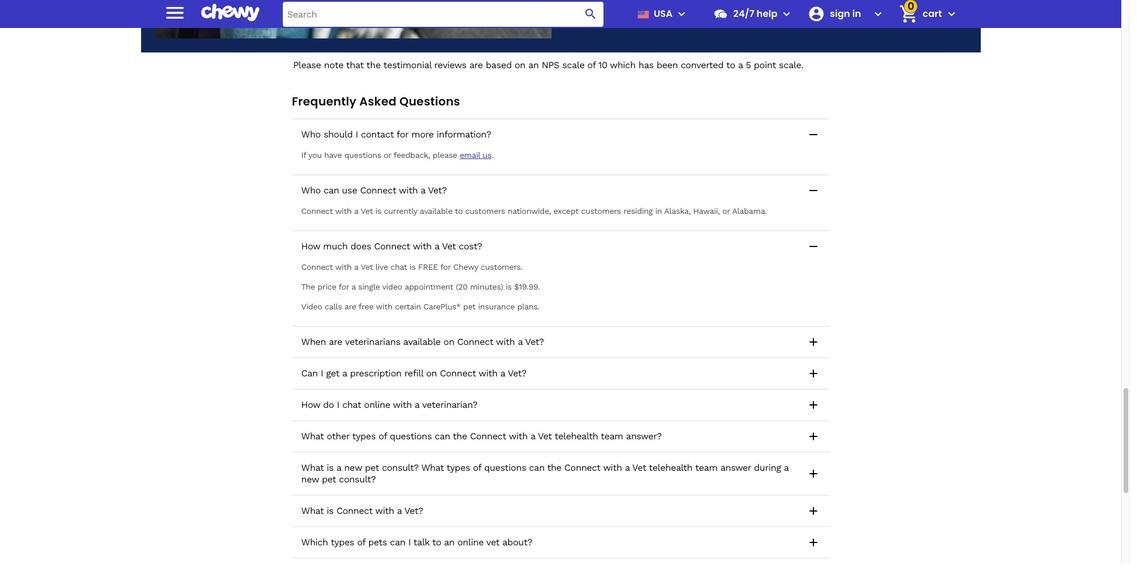 Task type: locate. For each thing, give the bounding box(es) containing it.
who for who can use connect with a vet?
[[301, 185, 321, 196]]

customers
[[465, 206, 505, 216], [581, 206, 621, 216]]

answer
[[720, 462, 751, 473]]

1 horizontal spatial the
[[453, 431, 467, 442]]

of
[[587, 59, 596, 70], [379, 431, 387, 442], [473, 462, 481, 473], [357, 537, 365, 548]]

who down you
[[301, 185, 321, 196]]

converted
[[681, 59, 724, 70]]

scale
[[562, 59, 584, 70]]

or down who should i contact for more information?
[[384, 150, 391, 160]]

2 vertical spatial pet
[[322, 474, 336, 485]]

1 vertical spatial who
[[301, 185, 321, 196]]

team left answer?
[[601, 431, 623, 442]]

email
[[460, 150, 480, 160]]

cart menu image
[[944, 7, 958, 21]]

of left pets
[[357, 537, 365, 548]]

0 horizontal spatial on
[[426, 368, 437, 379]]

an left nps
[[528, 59, 539, 70]]

vet left cost? at top left
[[442, 241, 456, 252]]

telehealth up what is a new pet consult? what types of questions can the connect with a vet telehealth team answer during a new pet consult?
[[555, 431, 598, 442]]

are left "free"
[[344, 302, 356, 311]]

how left do
[[301, 399, 320, 411]]

5
[[746, 59, 751, 70]]

0 vertical spatial for
[[397, 129, 408, 140]]

types right other
[[352, 431, 376, 442]]

customers.
[[481, 262, 523, 272]]

connect with a vet live chat is free for chewy customers.
[[301, 262, 523, 272]]

what
[[301, 431, 324, 442], [301, 462, 324, 473], [421, 462, 444, 473], [301, 506, 324, 517]]

how left "much" on the left of page
[[301, 241, 320, 252]]

how
[[301, 241, 320, 252], [301, 399, 320, 411]]

if you have questions or feedback, please email us .
[[301, 150, 493, 160]]

1 vertical spatial the
[[453, 431, 467, 442]]

in
[[852, 7, 861, 20]]

0 vertical spatial on
[[515, 59, 525, 70]]

vet down answer?
[[632, 462, 646, 473]]

live
[[375, 262, 388, 272]]

questions down how do i chat online with a veterinarian?
[[390, 431, 432, 442]]

1 how from the top
[[301, 241, 320, 252]]

consult?
[[382, 462, 419, 473], [339, 474, 376, 485]]

0 vertical spatial how
[[301, 241, 320, 252]]

2 horizontal spatial the
[[547, 462, 561, 473]]

to up cost? at top left
[[455, 206, 463, 216]]

0 vertical spatial the
[[366, 59, 381, 70]]

answer?
[[626, 431, 662, 442]]

nationwide,
[[508, 206, 551, 216]]

can i get a prescription refill on connect with a vet? image
[[806, 367, 820, 381]]

when are veterinarians available on connect with a vet? image
[[806, 335, 820, 349]]

who can use connect with a vet?
[[301, 185, 447, 196]]

for right price
[[339, 282, 349, 292]]

1 vertical spatial types
[[447, 462, 470, 473]]

1 vertical spatial how
[[301, 399, 320, 411]]

is up which
[[327, 506, 334, 517]]

0 vertical spatial questions
[[344, 150, 381, 160]]

except
[[553, 206, 579, 216]]

veterinarian?
[[422, 399, 477, 411]]

0 horizontal spatial team
[[601, 431, 623, 442]]

who
[[301, 129, 321, 140], [301, 185, 321, 196]]

alabama.
[[732, 206, 767, 216]]

0 vertical spatial team
[[601, 431, 623, 442]]

1 horizontal spatial chat
[[391, 262, 407, 272]]

is left free at the top left of page
[[410, 262, 416, 272]]

1 vertical spatial to
[[455, 206, 463, 216]]

for right free at the top left of page
[[440, 262, 451, 272]]

2 customers from the left
[[581, 206, 621, 216]]

sign in
[[830, 7, 861, 20]]

0 horizontal spatial for
[[339, 282, 349, 292]]

is down other
[[327, 462, 334, 473]]

chewy
[[453, 262, 478, 272]]

available
[[420, 206, 452, 216], [403, 336, 441, 348]]

what for what is a new pet consult? what types of questions can the connect with a vet telehealth team answer during a new pet consult?
[[301, 462, 324, 473]]

how much does connect with a vet cost? image
[[806, 240, 820, 254]]

usa
[[654, 7, 673, 20]]

1 vertical spatial new
[[301, 474, 319, 485]]

i left get
[[321, 368, 323, 379]]

1 vertical spatial consult?
[[339, 474, 376, 485]]

1 vertical spatial an
[[444, 537, 455, 548]]

who up you
[[301, 129, 321, 140]]

(20
[[456, 282, 468, 292]]

to
[[726, 59, 735, 70], [455, 206, 463, 216], [432, 537, 441, 548]]

is inside what is a new pet consult? what types of questions can the connect with a vet telehealth team answer during a new pet consult?
[[327, 462, 334, 473]]

which types of pets can i talk to an online vet about?
[[301, 537, 532, 548]]

1 vertical spatial telehealth
[[649, 462, 692, 473]]

frequently
[[292, 93, 356, 109]]

an
[[528, 59, 539, 70], [444, 537, 455, 548]]

is down who can use connect with a vet?
[[375, 206, 381, 216]]

cost?
[[459, 241, 482, 252]]

insurance
[[478, 302, 515, 311]]

1 vertical spatial for
[[440, 262, 451, 272]]

what other types of questions can the connect with a vet telehealth team answer? image
[[806, 430, 820, 444]]

to right talk
[[432, 537, 441, 548]]

which
[[301, 537, 328, 548]]

how do i chat online with a veterinarian? image
[[806, 398, 820, 412]]

menu image
[[675, 7, 689, 21]]

vet
[[361, 206, 373, 216], [442, 241, 456, 252], [361, 262, 373, 272], [538, 431, 552, 442], [632, 462, 646, 473]]

2 vertical spatial the
[[547, 462, 561, 473]]

1 vertical spatial chat
[[342, 399, 361, 411]]

testimonial
[[383, 59, 431, 70]]

1 who from the top
[[301, 129, 321, 140]]

single
[[358, 282, 380, 292]]

1 horizontal spatial for
[[397, 129, 408, 140]]

vet?
[[428, 185, 447, 196], [525, 336, 544, 348], [508, 368, 526, 379], [404, 506, 423, 517]]

0 vertical spatial who
[[301, 129, 321, 140]]

contact
[[361, 129, 394, 140]]

online left vet
[[457, 537, 484, 548]]

0 horizontal spatial to
[[432, 537, 441, 548]]

1 vertical spatial or
[[722, 206, 730, 216]]

on down careplus* at the left
[[443, 336, 454, 348]]

24/7 help link
[[709, 0, 777, 28]]

frequently asked questions
[[292, 93, 460, 109]]

i
[[356, 129, 358, 140], [321, 368, 323, 379], [337, 399, 339, 411], [408, 537, 411, 548]]

connect with a vet is currently available to customers nationwide, except customers residing in alaska, hawaii, or alabama.
[[301, 206, 767, 216]]

0 horizontal spatial questions
[[344, 150, 381, 160]]

plans.
[[517, 302, 539, 311]]

menu image
[[163, 1, 186, 24]]

0 vertical spatial telehealth
[[555, 431, 598, 442]]

2 horizontal spatial are
[[469, 59, 483, 70]]

1 horizontal spatial or
[[722, 206, 730, 216]]

during
[[754, 462, 781, 473]]

2 horizontal spatial pet
[[463, 302, 476, 311]]

2 vertical spatial questions
[[484, 462, 526, 473]]

0 vertical spatial are
[[469, 59, 483, 70]]

pet down (20
[[463, 302, 476, 311]]

1 horizontal spatial telehealth
[[649, 462, 692, 473]]

0 vertical spatial consult?
[[382, 462, 419, 473]]

information?
[[437, 129, 491, 140]]

on
[[515, 59, 525, 70], [443, 336, 454, 348], [426, 368, 437, 379]]

1 horizontal spatial new
[[344, 462, 362, 473]]

1 vertical spatial online
[[457, 537, 484, 548]]

an right talk
[[444, 537, 455, 548]]

2 vertical spatial on
[[426, 368, 437, 379]]

questions down what other types of questions can the connect with a vet telehealth team answer?
[[484, 462, 526, 473]]

what is a new pet consult? what types of questions can the connect with a vet telehealth team answer during a new pet consult? image
[[806, 467, 820, 481]]

questions
[[344, 150, 381, 160], [390, 431, 432, 442], [484, 462, 526, 473]]

telehealth inside what is a new pet consult? what types of questions can the connect with a vet telehealth team answer during a new pet consult?
[[649, 462, 692, 473]]

questions
[[399, 93, 460, 109]]

1 horizontal spatial team
[[695, 462, 717, 473]]

0 horizontal spatial the
[[366, 59, 381, 70]]

available up can i get a prescription refill on connect with a vet?
[[403, 336, 441, 348]]

0 vertical spatial or
[[384, 150, 391, 160]]

to left 5
[[726, 59, 735, 70]]

2 how from the top
[[301, 399, 320, 411]]

online down prescription
[[364, 399, 390, 411]]

0 horizontal spatial telehealth
[[555, 431, 598, 442]]

chewy home image
[[201, 0, 259, 26]]

how do i chat online with a veterinarian?
[[301, 399, 477, 411]]

of inside what is a new pet consult? what types of questions can the connect with a vet telehealth team answer during a new pet consult?
[[473, 462, 481, 473]]

certain
[[395, 302, 421, 311]]

of down how do i chat online with a veterinarian?
[[379, 431, 387, 442]]

items image
[[898, 4, 919, 24]]

2 vertical spatial are
[[329, 336, 342, 348]]

when are veterinarians available on connect with a vet?
[[301, 336, 544, 348]]

who should i contact for more information?
[[301, 129, 491, 140]]

2 who from the top
[[301, 185, 321, 196]]

video calls are free with certain careplus* pet insurance plans.
[[301, 302, 539, 311]]

pet
[[463, 302, 476, 311], [365, 462, 379, 473], [322, 474, 336, 485]]

1 vertical spatial team
[[695, 462, 717, 473]]

questions down contact
[[344, 150, 381, 160]]

available right currently
[[420, 206, 452, 216]]

1 horizontal spatial to
[[455, 206, 463, 216]]

types down what other types of questions can the connect with a vet telehealth team answer?
[[447, 462, 470, 473]]

chat right live
[[391, 262, 407, 272]]

with inside what is a new pet consult? what types of questions can the connect with a vet telehealth team answer during a new pet consult?
[[603, 462, 622, 473]]

1 horizontal spatial customers
[[581, 206, 621, 216]]

0 horizontal spatial new
[[301, 474, 319, 485]]

can inside what is a new pet consult? what types of questions can the connect with a vet telehealth team answer during a new pet consult?
[[529, 462, 545, 473]]

online
[[364, 399, 390, 411], [457, 537, 484, 548]]

0 horizontal spatial online
[[364, 399, 390, 411]]

0 horizontal spatial an
[[444, 537, 455, 548]]

questions inside what is a new pet consult? what types of questions can the connect with a vet telehealth team answer during a new pet consult?
[[484, 462, 526, 473]]

on right based
[[515, 59, 525, 70]]

types
[[352, 431, 376, 442], [447, 462, 470, 473], [331, 537, 354, 548]]

2 horizontal spatial for
[[440, 262, 451, 272]]

with
[[399, 185, 418, 196], [335, 206, 352, 216], [413, 241, 432, 252], [335, 262, 352, 272], [376, 302, 392, 311], [496, 336, 515, 348], [479, 368, 497, 379], [393, 399, 412, 411], [509, 431, 528, 442], [603, 462, 622, 473], [375, 506, 394, 517]]

vet inside what is a new pet consult? what types of questions can the connect with a vet telehealth team answer during a new pet consult?
[[632, 462, 646, 473]]

1 vertical spatial are
[[344, 302, 356, 311]]

of down what other types of questions can the connect with a vet telehealth team answer?
[[473, 462, 481, 473]]

video
[[301, 302, 322, 311]]

for
[[397, 129, 408, 140], [440, 262, 451, 272], [339, 282, 349, 292]]

1 horizontal spatial on
[[443, 336, 454, 348]]

are right when
[[329, 336, 342, 348]]

who for who should i contact for more information?
[[301, 129, 321, 140]]

or right "hawaii,"
[[722, 206, 730, 216]]

1 vertical spatial available
[[403, 336, 441, 348]]

pet down other
[[322, 474, 336, 485]]

1 vertical spatial questions
[[390, 431, 432, 442]]

cart link
[[895, 0, 942, 28]]

customers up cost? at top left
[[465, 206, 505, 216]]

are left based
[[469, 59, 483, 70]]

types right which
[[331, 537, 354, 548]]

point
[[754, 59, 776, 70]]

2 vertical spatial for
[[339, 282, 349, 292]]

team left answer on the bottom
[[695, 462, 717, 473]]

vet left live
[[361, 262, 373, 272]]

2 vertical spatial to
[[432, 537, 441, 548]]

types inside what is a new pet consult? what types of questions can the connect with a vet telehealth team answer during a new pet consult?
[[447, 462, 470, 473]]

the
[[366, 59, 381, 70], [453, 431, 467, 442], [547, 462, 561, 473]]

0 horizontal spatial customers
[[465, 206, 505, 216]]

0 vertical spatial an
[[528, 59, 539, 70]]

customers right except
[[581, 206, 621, 216]]

0 horizontal spatial pet
[[322, 474, 336, 485]]

reviews
[[434, 59, 466, 70]]

chat right do
[[342, 399, 361, 411]]

or
[[384, 150, 391, 160], [722, 206, 730, 216]]

is
[[375, 206, 381, 216], [410, 262, 416, 272], [506, 282, 512, 292], [327, 462, 334, 473], [327, 506, 334, 517]]

telehealth
[[555, 431, 598, 442], [649, 462, 692, 473]]

based
[[486, 59, 512, 70]]

0 horizontal spatial or
[[384, 150, 391, 160]]

2 horizontal spatial on
[[515, 59, 525, 70]]

pet up what is connect with a vet?
[[365, 462, 379, 473]]

0 vertical spatial to
[[726, 59, 735, 70]]

to for which types of pets can i talk to an online vet about?
[[432, 537, 441, 548]]

on right refill
[[426, 368, 437, 379]]

1 horizontal spatial pet
[[365, 462, 379, 473]]

telehealth down answer?
[[649, 462, 692, 473]]

prescription
[[350, 368, 401, 379]]

$19.99.
[[514, 282, 540, 292]]

24/7 help
[[733, 7, 777, 20]]

the inside what is a new pet consult? what types of questions can the connect with a vet telehealth team answer during a new pet consult?
[[547, 462, 561, 473]]

new
[[344, 462, 362, 473], [301, 474, 319, 485]]

2 horizontal spatial questions
[[484, 462, 526, 473]]

for left more
[[397, 129, 408, 140]]

0 horizontal spatial chat
[[342, 399, 361, 411]]



Task type: describe. For each thing, give the bounding box(es) containing it.
1 horizontal spatial online
[[457, 537, 484, 548]]

the
[[301, 282, 315, 292]]

sign in link
[[803, 0, 869, 28]]

do
[[323, 399, 334, 411]]

much
[[323, 241, 348, 252]]

please note that the testimonial reviews are based on an nps scale of 10 which has been converted to a 5 point scale.
[[293, 59, 803, 70]]

vet up what is a new pet consult? what types of questions can the connect with a vet telehealth team answer during a new pet consult?
[[538, 431, 552, 442]]

2 horizontal spatial to
[[726, 59, 735, 70]]

please
[[293, 59, 321, 70]]

please
[[433, 150, 457, 160]]

alaska,
[[664, 206, 691, 216]]

how for how much does connect with a vet cost?
[[301, 241, 320, 252]]

should
[[324, 129, 353, 140]]

submit search image
[[584, 7, 598, 21]]

sign
[[830, 7, 850, 20]]

Product search field
[[283, 1, 604, 27]]

who should i contact for more information? image
[[806, 128, 820, 142]]

vet down who can use connect with a vet?
[[361, 206, 373, 216]]

1 horizontal spatial questions
[[390, 431, 432, 442]]

of left 10
[[587, 59, 596, 70]]

usa button
[[633, 0, 689, 28]]

10
[[598, 59, 607, 70]]

minutes)
[[470, 282, 503, 292]]

veterinarians
[[345, 336, 400, 348]]

other
[[327, 431, 349, 442]]

team inside what is a new pet consult? what types of questions can the connect with a vet telehealth team answer during a new pet consult?
[[695, 462, 717, 473]]

free
[[418, 262, 438, 272]]

what other types of questions can the connect with a vet telehealth team answer?
[[301, 431, 662, 442]]

can
[[301, 368, 318, 379]]

in
[[655, 206, 662, 216]]

0 vertical spatial types
[[352, 431, 376, 442]]

.
[[491, 150, 493, 160]]

has
[[638, 59, 654, 70]]

help
[[757, 7, 777, 20]]

1 horizontal spatial are
[[344, 302, 356, 311]]

Search text field
[[283, 1, 604, 27]]

pets
[[368, 537, 387, 548]]

free
[[359, 302, 374, 311]]

1 customers from the left
[[465, 206, 505, 216]]

1 vertical spatial pet
[[365, 462, 379, 473]]

currently
[[384, 206, 417, 216]]

1 horizontal spatial consult?
[[382, 462, 419, 473]]

0 vertical spatial new
[[344, 462, 362, 473]]

0 horizontal spatial are
[[329, 336, 342, 348]]

appointment
[[405, 282, 453, 292]]

who can use connect with a vet? image
[[806, 184, 820, 198]]

when
[[301, 336, 326, 348]]

i left talk
[[408, 537, 411, 548]]

more
[[411, 129, 434, 140]]

feedback,
[[394, 150, 430, 160]]

1 horizontal spatial an
[[528, 59, 539, 70]]

hawaii,
[[693, 206, 720, 216]]

what for what other types of questions can the connect with a vet telehealth team answer?
[[301, 431, 324, 442]]

what is connect with a vet?
[[301, 506, 423, 517]]

residing
[[624, 206, 653, 216]]

which
[[610, 59, 636, 70]]

0 vertical spatial pet
[[463, 302, 476, 311]]

vet
[[486, 537, 499, 548]]

what is a new pet consult? what types of questions can the connect with a vet telehealth team answer during a new pet consult?
[[301, 462, 789, 485]]

i right do
[[337, 399, 339, 411]]

email us link
[[460, 150, 491, 160]]

what is connect with a vet? image
[[806, 504, 820, 518]]

video
[[382, 282, 402, 292]]

2 vertical spatial types
[[331, 537, 354, 548]]

scale.
[[779, 59, 803, 70]]

use
[[342, 185, 357, 196]]

does
[[350, 241, 371, 252]]

0 vertical spatial online
[[364, 399, 390, 411]]

cart
[[923, 7, 942, 20]]

how for how do i chat online with a veterinarian?
[[301, 399, 320, 411]]

what for what is connect with a vet?
[[301, 506, 324, 517]]

0 vertical spatial chat
[[391, 262, 407, 272]]

price
[[317, 282, 336, 292]]

talk
[[413, 537, 429, 548]]

have
[[324, 150, 342, 160]]

0 vertical spatial available
[[420, 206, 452, 216]]

can i get a prescription refill on connect with a vet?
[[301, 368, 526, 379]]

chewy support image
[[713, 6, 729, 22]]

us
[[483, 150, 491, 160]]

the price for a single video appointment (20 minutes) is $19.99.
[[301, 282, 540, 292]]

if
[[301, 150, 306, 160]]

0 horizontal spatial consult?
[[339, 474, 376, 485]]

how much does connect with a vet cost?
[[301, 241, 482, 252]]

you
[[308, 150, 322, 160]]

get
[[326, 368, 339, 379]]

about?
[[502, 537, 532, 548]]

asked
[[359, 93, 397, 109]]

refill
[[404, 368, 423, 379]]

connect inside what is a new pet consult? what types of questions can the connect with a vet telehealth team answer during a new pet consult?
[[564, 462, 600, 473]]

careplus*
[[423, 302, 461, 311]]

that
[[346, 59, 364, 70]]

been
[[657, 59, 678, 70]]

which types of pets can i talk to an online vet about? image
[[806, 536, 820, 550]]

help menu image
[[780, 7, 794, 21]]

i right should
[[356, 129, 358, 140]]

is left the $19.99. on the left of page
[[506, 282, 512, 292]]

nps
[[542, 59, 559, 70]]

note
[[324, 59, 343, 70]]

to for connect with a vet is currently available to customers nationwide, except customers residing in alaska, hawaii, or alabama.
[[455, 206, 463, 216]]

1 vertical spatial on
[[443, 336, 454, 348]]

account menu image
[[871, 7, 885, 21]]



Task type: vqa. For each thing, say whether or not it's contained in the screenshot.
to to the left
yes



